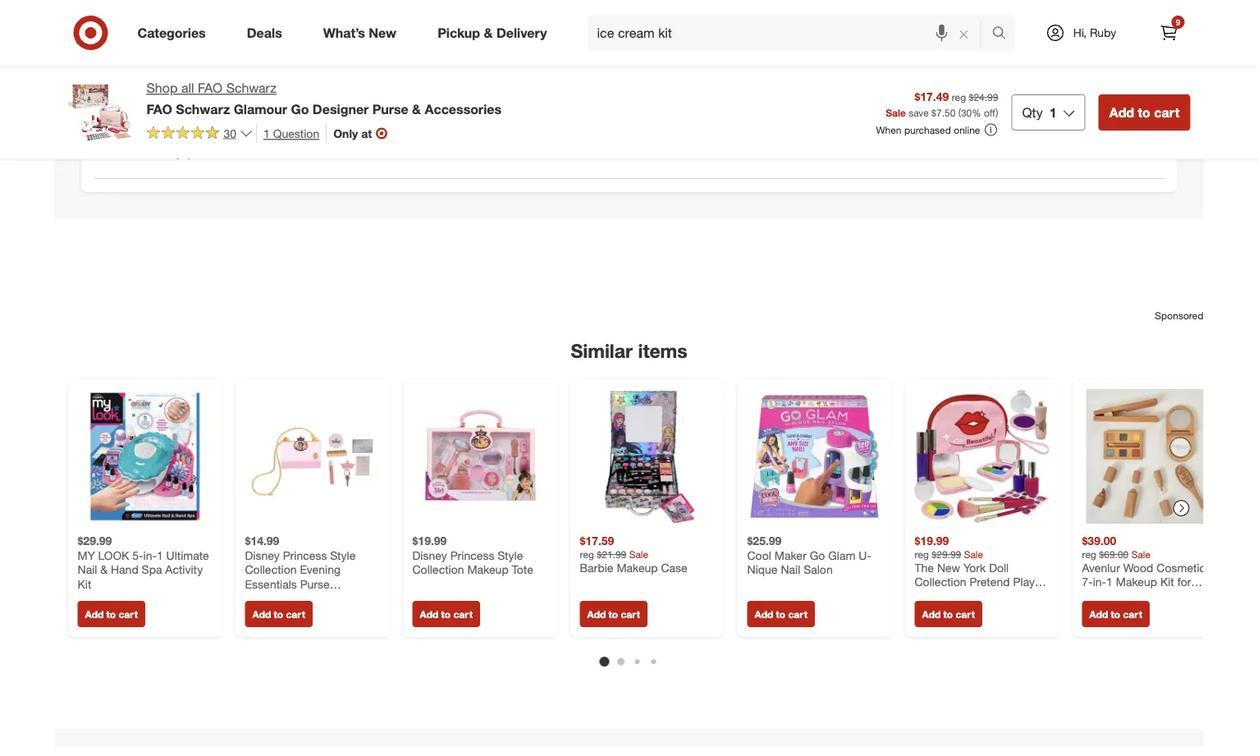 Task type: vqa. For each thing, say whether or not it's contained in the screenshot.
Helpful  (3)
no



Task type: locate. For each thing, give the bounding box(es) containing it.
0 vertical spatial schwarz
[[226, 80, 277, 96]]

go up question
[[291, 101, 309, 117]]

& left hand
[[100, 562, 108, 577]]

q&a (1) button
[[94, 126, 1165, 178]]

shop all fao schwarz fao schwarz glamour go designer purse & accessories
[[147, 80, 502, 117]]

1 question link
[[256, 124, 320, 143]]

disney inside $14.99 disney princess style collection evening essentials purse exclusive
[[245, 548, 280, 562]]

0 horizontal spatial fao
[[147, 101, 172, 117]]

makeup down the $69.00
[[1116, 575, 1158, 589]]

similar items
[[571, 339, 688, 362]]

in- inside $39.00 reg $69.00 sale avenlur wood cosmetic 7-in-1 makeup kit for pretend play
[[1093, 575, 1107, 589]]

add for $25.99 cool maker go glam u- nique nail salon
[[755, 608, 774, 620]]

new right the
[[938, 560, 961, 575]]

30 up online
[[961, 106, 972, 118]]

reg up (
[[952, 91, 967, 103]]

collection inside $19.99 disney princess style collection makeup tote
[[413, 562, 464, 577]]

1 horizontal spatial style
[[498, 548, 523, 562]]

search
[[985, 26, 1024, 42]]

cart for $19.99 reg $29.99 sale the new york doll collection pretend play makeup set
[[956, 608, 975, 620]]

kit
[[1161, 575, 1175, 589], [78, 577, 91, 591]]

add to cart for $14.99 disney princess style collection evening essentials purse exclusive
[[252, 608, 305, 620]]

0 horizontal spatial kit
[[78, 577, 91, 591]]

0 horizontal spatial $19.99
[[413, 534, 447, 548]]

9 link
[[1152, 15, 1188, 51]]

1 down the glamour
[[264, 126, 270, 140]]

$19.99 for disney
[[413, 534, 447, 548]]

add to cart button for $19.99 disney princess style collection makeup tote
[[413, 601, 480, 627]]

only
[[334, 126, 358, 140]]

schwarz
[[226, 80, 277, 96], [176, 101, 230, 117]]

1 vertical spatial purse
[[300, 577, 330, 591]]

purse right essentials
[[300, 577, 330, 591]]

$69.00
[[1100, 548, 1129, 560]]

0 horizontal spatial nail
[[78, 562, 97, 577]]

1 horizontal spatial play
[[1126, 589, 1148, 603]]

0 vertical spatial &
[[484, 25, 493, 41]]

1 horizontal spatial pretend
[[1083, 589, 1123, 603]]

cart down $39.00 reg $69.00 sale avenlur wood cosmetic 7-in-1 makeup kit for pretend play
[[1124, 608, 1143, 620]]

0 horizontal spatial pretend
[[970, 575, 1010, 589]]

2 nail from the left
[[781, 562, 801, 577]]

1 style from the left
[[330, 548, 356, 562]]

nail inside the $29.99 my look 5-in-1 ultimate nail & hand spa activity kit
[[78, 562, 97, 577]]

reg inside $17.49 reg $24.99 sale save $ 7.50 ( 30 % off )
[[952, 91, 967, 103]]

add down the
[[922, 608, 941, 620]]

play inside "$19.99 reg $29.99 sale the new york doll collection pretend play makeup set"
[[1014, 575, 1035, 589]]

sale
[[886, 106, 906, 118], [629, 548, 649, 560], [964, 548, 984, 560], [1132, 548, 1151, 560]]

2 style from the left
[[498, 548, 523, 562]]

kit inside $39.00 reg $69.00 sale avenlur wood cosmetic 7-in-1 makeup kit for pretend play
[[1161, 575, 1175, 589]]

30 inside 30 link
[[224, 126, 237, 140]]

in- right hand
[[143, 548, 157, 562]]

0 horizontal spatial &
[[100, 562, 108, 577]]

purse right designer
[[373, 101, 409, 117]]

add down the ruby
[[1110, 104, 1135, 120]]

add down my
[[85, 608, 104, 620]]

1 right 7-
[[1107, 575, 1113, 589]]

cart for $14.99 disney princess style collection evening essentials purse exclusive
[[286, 608, 305, 620]]

2 $19.99 from the left
[[915, 534, 949, 548]]

30 inside $17.49 reg $24.99 sale save $ 7.50 ( 30 % off )
[[961, 106, 972, 118]]

cart down hand
[[119, 608, 138, 620]]

in- inside the $29.99 my look 5-in-1 ultimate nail & hand spa activity kit
[[143, 548, 157, 562]]

1 horizontal spatial in-
[[1093, 575, 1107, 589]]

pretend
[[970, 575, 1010, 589], [1083, 589, 1123, 603]]

2 disney from the left
[[413, 548, 447, 562]]

go inside shop all fao schwarz fao schwarz glamour go designer purse & accessories
[[291, 101, 309, 117]]

designer
[[313, 101, 369, 117]]

$21.99
[[597, 548, 627, 560]]

sale inside $39.00 reg $69.00 sale avenlur wood cosmetic 7-in-1 makeup kit for pretend play
[[1132, 548, 1151, 560]]

0 horizontal spatial go
[[291, 101, 309, 117]]

when
[[876, 124, 902, 136]]

$19.99 inside $19.99 disney princess style collection makeup tote
[[413, 534, 447, 548]]

collection inside $14.99 disney princess style collection evening essentials purse exclusive
[[245, 562, 297, 577]]

1 inside the $29.99 my look 5-in-1 ultimate nail & hand spa activity kit
[[157, 548, 163, 562]]

sale inside "$19.99 reg $29.99 sale the new york doll collection pretend play makeup set"
[[964, 548, 984, 560]]

glam
[[829, 548, 856, 562]]

schwarz up 30 link
[[176, 101, 230, 117]]

sale right the $69.00
[[1132, 548, 1151, 560]]

princess
[[283, 548, 327, 562], [451, 548, 495, 562]]

add to cart for $29.99 my look 5-in-1 ultimate nail & hand spa activity kit
[[85, 608, 138, 620]]

add to cart for $19.99 disney princess style collection makeup tote
[[420, 608, 473, 620]]

add for $29.99 my look 5-in-1 ultimate nail & hand spa activity kit
[[85, 608, 104, 620]]

add for $17.59 reg $21.99 sale barbie makeup case
[[587, 608, 606, 620]]

1 right 5-
[[157, 548, 163, 562]]

kit down my
[[78, 577, 91, 591]]

0 vertical spatial purse
[[373, 101, 409, 117]]

nail
[[78, 562, 97, 577], [781, 562, 801, 577]]

nail inside the $25.99 cool maker go glam u- nique nail salon
[[781, 562, 801, 577]]

1 $19.99 from the left
[[413, 534, 447, 548]]

cart down salon
[[789, 608, 808, 620]]

cart for $29.99 my look 5-in-1 ultimate nail & hand spa activity kit
[[119, 608, 138, 620]]

0 vertical spatial in-
[[143, 548, 157, 562]]

1 vertical spatial go
[[810, 548, 825, 562]]

1 horizontal spatial collection
[[413, 562, 464, 577]]

style inside $14.99 disney princess style collection evening essentials purse exclusive
[[330, 548, 356, 562]]

0 horizontal spatial $29.99
[[78, 534, 112, 548]]

1 horizontal spatial $19.99
[[915, 534, 949, 548]]

0 horizontal spatial collection
[[245, 562, 297, 577]]

doll
[[989, 560, 1009, 575]]

disney princess style collection makeup tote image
[[413, 389, 547, 524]]

add to cart for $19.99 reg $29.99 sale the new york doll collection pretend play makeup set
[[922, 608, 975, 620]]

0 vertical spatial go
[[291, 101, 309, 117]]

u-
[[859, 548, 872, 562]]

0 vertical spatial 30
[[961, 106, 972, 118]]

add to cart button for $29.99 my look 5-in-1 ultimate nail & hand spa activity kit
[[78, 601, 145, 627]]

0 horizontal spatial in-
[[143, 548, 157, 562]]

style inside $19.99 disney princess style collection makeup tote
[[498, 548, 523, 562]]

princess left tote
[[451, 548, 495, 562]]

go left glam on the right bottom of page
[[810, 548, 825, 562]]

to for $39.00 reg $69.00 sale avenlur wood cosmetic 7-in-1 makeup kit for pretend play
[[1111, 608, 1121, 620]]

sale for makeup
[[629, 548, 649, 560]]

new right what's on the top left
[[369, 25, 397, 41]]

add down nique
[[755, 608, 774, 620]]

for
[[1178, 575, 1192, 589]]

7-
[[1083, 575, 1093, 589]]

1 vertical spatial schwarz
[[176, 101, 230, 117]]

30 down the glamour
[[224, 126, 237, 140]]

to for $19.99 disney princess style collection makeup tote
[[441, 608, 451, 620]]

reg inside "$19.99 reg $29.99 sale the new york doll collection pretend play makeup set"
[[915, 548, 929, 560]]

new
[[369, 25, 397, 41], [938, 560, 961, 575]]

the
[[915, 560, 934, 575]]

my look 5-in-1 ultimate nail & hand spa activity kit image
[[78, 389, 212, 524]]

to
[[1138, 104, 1151, 120], [106, 608, 116, 620], [274, 608, 283, 620], [441, 608, 451, 620], [609, 608, 618, 620], [776, 608, 786, 620], [944, 608, 953, 620], [1111, 608, 1121, 620]]

tote
[[512, 562, 534, 577]]

0 horizontal spatial 30
[[224, 126, 237, 140]]

barbie makeup case image
[[580, 389, 715, 524]]

disney for $14.99
[[245, 548, 280, 562]]

purse
[[373, 101, 409, 117], [300, 577, 330, 591]]

2 princess from the left
[[451, 548, 495, 562]]

$17.59
[[580, 534, 614, 548]]

& inside shop all fao schwarz fao schwarz glamour go designer purse & accessories
[[412, 101, 421, 117]]

1 princess from the left
[[283, 548, 327, 562]]

1 horizontal spatial go
[[810, 548, 825, 562]]

1 horizontal spatial fao
[[198, 80, 223, 96]]

add down the barbie
[[587, 608, 606, 620]]

makeup left "case"
[[617, 560, 658, 575]]

1 vertical spatial new
[[938, 560, 961, 575]]

spa
[[142, 562, 162, 577]]

1 vertical spatial 30
[[224, 126, 237, 140]]

add to cart button for $19.99 reg $29.99 sale the new york doll collection pretend play makeup set
[[915, 601, 983, 627]]

fao right all
[[198, 80, 223, 96]]

in-
[[143, 548, 157, 562], [1093, 575, 1107, 589]]

princess for evening
[[283, 548, 327, 562]]

add down $19.99 disney princess style collection makeup tote
[[420, 608, 439, 620]]

cart down the exclusive
[[286, 608, 305, 620]]

$29.99 inside "$19.99 reg $29.99 sale the new york doll collection pretend play makeup set"
[[932, 548, 962, 560]]

& left accessories
[[412, 101, 421, 117]]

princess inside $19.99 disney princess style collection makeup tote
[[451, 548, 495, 562]]

play down wood
[[1126, 589, 1148, 603]]

0 horizontal spatial new
[[369, 25, 397, 41]]

cart
[[1155, 104, 1180, 120], [119, 608, 138, 620], [286, 608, 305, 620], [454, 608, 473, 620], [621, 608, 640, 620], [789, 608, 808, 620], [956, 608, 975, 620], [1124, 608, 1143, 620]]

collection
[[245, 562, 297, 577], [413, 562, 464, 577], [915, 575, 967, 589]]

2 horizontal spatial collection
[[915, 575, 967, 589]]

kit left the for
[[1161, 575, 1175, 589]]

1 horizontal spatial purse
[[373, 101, 409, 117]]

pickup
[[438, 25, 480, 41]]

princess up essentials
[[283, 548, 327, 562]]

all
[[181, 80, 194, 96]]

$29.99 left york at the right of the page
[[932, 548, 962, 560]]

0 horizontal spatial princess
[[283, 548, 327, 562]]

1 vertical spatial &
[[412, 101, 421, 117]]

sale inside $17.59 reg $21.99 sale barbie makeup case
[[629, 548, 649, 560]]

sale up when on the top right of page
[[886, 106, 906, 118]]

1 horizontal spatial 30
[[961, 106, 972, 118]]

$24.99
[[969, 91, 999, 103]]

cart down set
[[956, 608, 975, 620]]

disney inside $19.99 disney princess style collection makeup tote
[[413, 548, 447, 562]]

1 inside $39.00 reg $69.00 sale avenlur wood cosmetic 7-in-1 makeup kit for pretend play
[[1107, 575, 1113, 589]]

pretend down avenlur
[[1083, 589, 1123, 603]]

0 horizontal spatial purse
[[300, 577, 330, 591]]

nail left look
[[78, 562, 97, 577]]

add down 7-
[[1090, 608, 1109, 620]]

sale left doll
[[964, 548, 984, 560]]

add for $19.99 disney princess style collection makeup tote
[[420, 608, 439, 620]]

reg for $17.49
[[952, 91, 967, 103]]

at
[[361, 126, 372, 140]]

reg left $21.99
[[580, 548, 594, 560]]

makeup
[[617, 560, 658, 575], [468, 562, 509, 577], [1116, 575, 1158, 589], [915, 589, 956, 603]]

fao
[[198, 80, 223, 96], [147, 101, 172, 117]]

evening
[[300, 562, 341, 577]]

$19.99 inside "$19.99 reg $29.99 sale the new york doll collection pretend play makeup set"
[[915, 534, 949, 548]]

cart down $17.59 reg $21.99 sale barbie makeup case
[[621, 608, 640, 620]]

%
[[972, 106, 982, 118]]

accessories
[[425, 101, 502, 117]]

to for $14.99 disney princess style collection evening essentials purse exclusive
[[274, 608, 283, 620]]

qty
[[1023, 104, 1043, 120]]

reg
[[952, 91, 967, 103], [580, 548, 594, 560], [915, 548, 929, 560], [1083, 548, 1097, 560]]

& right pickup
[[484, 25, 493, 41]]

reg inside $17.59 reg $21.99 sale barbie makeup case
[[580, 548, 594, 560]]

add down the exclusive
[[252, 608, 271, 620]]

$17.49 reg $24.99 sale save $ 7.50 ( 30 % off )
[[886, 89, 999, 118]]

add to cart button
[[1099, 94, 1191, 130], [78, 601, 145, 627], [245, 601, 313, 627], [413, 601, 480, 627], [580, 601, 648, 627], [748, 601, 815, 627], [915, 601, 983, 627], [1083, 601, 1150, 627]]

makeup inside $19.99 disney princess style collection makeup tote
[[468, 562, 509, 577]]

1 nail from the left
[[78, 562, 97, 577]]

1 horizontal spatial princess
[[451, 548, 495, 562]]

makeup down the
[[915, 589, 956, 603]]

$29.99 up hand
[[78, 534, 112, 548]]

to for $25.99 cool maker go glam u- nique nail salon
[[776, 608, 786, 620]]

kit inside the $29.99 my look 5-in-1 ultimate nail & hand spa activity kit
[[78, 577, 91, 591]]

$39.00
[[1083, 534, 1117, 548]]

reg for $17.59
[[580, 548, 594, 560]]

in- down the $69.00
[[1093, 575, 1107, 589]]

nail left salon
[[781, 562, 801, 577]]

reg left york at the right of the page
[[915, 548, 929, 560]]

0 horizontal spatial disney
[[245, 548, 280, 562]]

30
[[961, 106, 972, 118], [224, 126, 237, 140]]

$17.59 reg $21.99 sale barbie makeup case
[[580, 534, 688, 575]]

fao down "shop"
[[147, 101, 172, 117]]

1 horizontal spatial nail
[[781, 562, 801, 577]]

$19.99
[[413, 534, 447, 548], [915, 534, 949, 548]]

makeup left tote
[[468, 562, 509, 577]]

schwarz up the glamour
[[226, 80, 277, 96]]

cart down $19.99 disney princess style collection makeup tote
[[454, 608, 473, 620]]

sale right $21.99
[[629, 548, 649, 560]]

sale inside $17.49 reg $24.99 sale save $ 7.50 ( 30 % off )
[[886, 106, 906, 118]]

barbie
[[580, 560, 614, 575]]

1 disney from the left
[[245, 548, 280, 562]]

$19.99 for reg
[[915, 534, 949, 548]]

reg inside $39.00 reg $69.00 sale avenlur wood cosmetic 7-in-1 makeup kit for pretend play
[[1083, 548, 1097, 560]]

similar
[[571, 339, 633, 362]]

0 horizontal spatial play
[[1014, 575, 1035, 589]]

disney
[[245, 548, 280, 562], [413, 548, 447, 562]]

1 horizontal spatial $29.99
[[932, 548, 962, 560]]

reg left the $69.00
[[1083, 548, 1097, 560]]

collection for $19.99
[[413, 562, 464, 577]]

0 vertical spatial new
[[369, 25, 397, 41]]

princess inside $14.99 disney princess style collection evening essentials purse exclusive
[[283, 548, 327, 562]]

1 inside 'link'
[[264, 126, 270, 140]]

1 horizontal spatial &
[[412, 101, 421, 117]]

0 horizontal spatial style
[[330, 548, 356, 562]]

1 horizontal spatial new
[[938, 560, 961, 575]]

2 vertical spatial &
[[100, 562, 108, 577]]

play right doll
[[1014, 575, 1035, 589]]

sale for new
[[964, 548, 984, 560]]

play
[[1014, 575, 1035, 589], [1126, 589, 1148, 603]]

go
[[291, 101, 309, 117], [810, 548, 825, 562]]

$29.99
[[78, 534, 112, 548], [932, 548, 962, 560]]

pretend right the
[[970, 575, 1010, 589]]

princess for makeup
[[451, 548, 495, 562]]

1 horizontal spatial kit
[[1161, 575, 1175, 589]]

1 horizontal spatial disney
[[413, 548, 447, 562]]

purse inside $14.99 disney princess style collection evening essentials purse exclusive
[[300, 577, 330, 591]]

1 vertical spatial in-
[[1093, 575, 1107, 589]]

sale for $
[[886, 106, 906, 118]]

add for $39.00 reg $69.00 sale avenlur wood cosmetic 7-in-1 makeup kit for pretend play
[[1090, 608, 1109, 620]]



Task type: describe. For each thing, give the bounding box(es) containing it.
cosmetic
[[1157, 560, 1206, 575]]

the new york doll collection pretend play makeup set image
[[915, 389, 1050, 524]]

$19.99 reg $29.99 sale the new york doll collection pretend play makeup set
[[915, 534, 1035, 603]]

$39.00 reg $69.00 sale avenlur wood cosmetic 7-in-1 makeup kit for pretend play
[[1083, 534, 1206, 603]]

1 question
[[264, 126, 320, 140]]

$19.99 disney princess style collection makeup tote
[[413, 534, 534, 577]]

$14.99
[[245, 534, 279, 548]]

1 vertical spatial fao
[[147, 101, 172, 117]]

makeup inside $39.00 reg $69.00 sale avenlur wood cosmetic 7-in-1 makeup kit for pretend play
[[1116, 575, 1158, 589]]

$17.49
[[915, 89, 949, 103]]

$29.99 inside the $29.99 my look 5-in-1 ultimate nail & hand spa activity kit
[[78, 534, 112, 548]]

categories link
[[124, 15, 226, 51]]

& inside the $29.99 my look 5-in-1 ultimate nail & hand spa activity kit
[[100, 562, 108, 577]]

add for $19.99 reg $29.99 sale the new york doll collection pretend play makeup set
[[922, 608, 941, 620]]

collection inside "$19.99 reg $29.99 sale the new york doll collection pretend play makeup set"
[[915, 575, 967, 589]]

categories
[[138, 25, 206, 41]]

to for $19.99 reg $29.99 sale the new york doll collection pretend play makeup set
[[944, 608, 953, 620]]

What can we help you find? suggestions appear below search field
[[587, 15, 996, 51]]

30 link
[[147, 124, 253, 144]]

qty 1
[[1023, 104, 1057, 120]]

salon
[[804, 562, 833, 577]]

makeup inside "$19.99 reg $29.99 sale the new york doll collection pretend play makeup set"
[[915, 589, 956, 603]]

exclusive
[[245, 591, 293, 606]]

shop
[[147, 80, 178, 96]]

ultimate
[[166, 548, 209, 562]]

$14.99 disney princess style collection evening essentials purse exclusive
[[245, 534, 356, 606]]

sponsored
[[1155, 310, 1204, 322]]

add to cart for $39.00 reg $69.00 sale avenlur wood cosmetic 7-in-1 makeup kit for pretend play
[[1090, 608, 1143, 620]]

avenlur wood cosmetic 7-in-1 makeup kit for pretend play image
[[1083, 389, 1217, 524]]

cool
[[748, 548, 772, 562]]

york
[[964, 560, 986, 575]]

delivery
[[497, 25, 547, 41]]

sale for wood
[[1132, 548, 1151, 560]]

off
[[984, 106, 996, 118]]

pickup & delivery
[[438, 25, 547, 41]]

hand
[[111, 562, 139, 577]]

purse inside shop all fao schwarz fao schwarz glamour go designer purse & accessories
[[373, 101, 409, 117]]

2 horizontal spatial &
[[484, 25, 493, 41]]

(
[[959, 106, 961, 118]]

q&a (1)
[[137, 142, 193, 161]]

question
[[273, 126, 320, 140]]

add to cart for $25.99 cool maker go glam u- nique nail salon
[[755, 608, 808, 620]]

glamour
[[234, 101, 287, 117]]

disney princess style collection evening essentials purse exclusive image
[[245, 389, 380, 524]]

0 vertical spatial fao
[[198, 80, 223, 96]]

search button
[[985, 15, 1024, 54]]

case
[[661, 560, 688, 575]]

to for $17.59 reg $21.99 sale barbie makeup case
[[609, 608, 618, 620]]

cart for $19.99 disney princess style collection makeup tote
[[454, 608, 473, 620]]

reg for $19.99
[[915, 548, 929, 560]]

add to cart button for $17.59 reg $21.99 sale barbie makeup case
[[580, 601, 648, 627]]

hi, ruby
[[1074, 25, 1117, 40]]

$25.99 cool maker go glam u- nique nail salon
[[748, 534, 872, 577]]

hi,
[[1074, 25, 1087, 40]]

maker
[[775, 548, 807, 562]]

play inside $39.00 reg $69.00 sale avenlur wood cosmetic 7-in-1 makeup kit for pretend play
[[1126, 589, 1148, 603]]

q&a
[[137, 142, 170, 161]]

$
[[932, 106, 937, 118]]

similar items region
[[55, 245, 1227, 747]]

1 right qty
[[1050, 104, 1057, 120]]

cart for $17.59 reg $21.99 sale barbie makeup case
[[621, 608, 640, 620]]

go inside the $25.99 cool maker go glam u- nique nail salon
[[810, 548, 825, 562]]

7.50
[[937, 106, 956, 118]]

cart for $25.99 cool maker go glam u- nique nail salon
[[789, 608, 808, 620]]

cart down '9' link
[[1155, 104, 1180, 120]]

only at
[[334, 126, 372, 140]]

$25.99
[[748, 534, 782, 548]]

add for $14.99 disney princess style collection evening essentials purse exclusive
[[252, 608, 271, 620]]

look
[[98, 548, 129, 562]]

9
[[1176, 17, 1181, 27]]

add to cart for $17.59 reg $21.99 sale barbie makeup case
[[587, 608, 640, 620]]

disney for $19.99
[[413, 548, 447, 562]]

cart for $39.00 reg $69.00 sale avenlur wood cosmetic 7-in-1 makeup kit for pretend play
[[1124, 608, 1143, 620]]

avenlur
[[1083, 560, 1121, 575]]

pickup & delivery link
[[424, 15, 568, 51]]

pretend inside $39.00 reg $69.00 sale avenlur wood cosmetic 7-in-1 makeup kit for pretend play
[[1083, 589, 1123, 603]]

reg for $39.00
[[1083, 548, 1097, 560]]

what's
[[323, 25, 365, 41]]

essentials
[[245, 577, 297, 591]]

nail for &
[[78, 562, 97, 577]]

purchased
[[905, 124, 952, 136]]

my
[[78, 548, 95, 562]]

image of fao schwarz glamour go designer purse & accessories image
[[68, 79, 133, 145]]

to for $29.99 my look 5-in-1 ultimate nail & hand spa activity kit
[[106, 608, 116, 620]]

add to cart button for $39.00 reg $69.00 sale avenlur wood cosmetic 7-in-1 makeup kit for pretend play
[[1083, 601, 1150, 627]]

save
[[909, 106, 929, 118]]

makeup inside $17.59 reg $21.99 sale barbie makeup case
[[617, 560, 658, 575]]

new inside "$19.99 reg $29.99 sale the new york doll collection pretend play makeup set"
[[938, 560, 961, 575]]

$29.99 my look 5-in-1 ultimate nail & hand spa activity kit
[[78, 534, 209, 591]]

style for makeup
[[498, 548, 523, 562]]

activity
[[165, 562, 203, 577]]

deals link
[[233, 15, 303, 51]]

ruby
[[1090, 25, 1117, 40]]

add to cart button for $14.99 disney princess style collection evening essentials purse exclusive
[[245, 601, 313, 627]]

items
[[638, 339, 688, 362]]

cool maker go glam u-nique nail salon image
[[748, 389, 882, 524]]

pretend inside "$19.99 reg $29.99 sale the new york doll collection pretend play makeup set"
[[970, 575, 1010, 589]]

)
[[996, 106, 999, 118]]

what's new
[[323, 25, 397, 41]]

add to cart button for $25.99 cool maker go glam u- nique nail salon
[[748, 601, 815, 627]]

style for evening
[[330, 548, 356, 562]]

deals
[[247, 25, 282, 41]]

5-
[[132, 548, 143, 562]]

nique
[[748, 562, 778, 577]]

what's new link
[[309, 15, 417, 51]]

nail for salon
[[781, 562, 801, 577]]

collection for $14.99
[[245, 562, 297, 577]]

set
[[960, 589, 977, 603]]

(1)
[[175, 142, 193, 161]]

wood
[[1124, 560, 1154, 575]]

when purchased online
[[876, 124, 981, 136]]

online
[[954, 124, 981, 136]]



